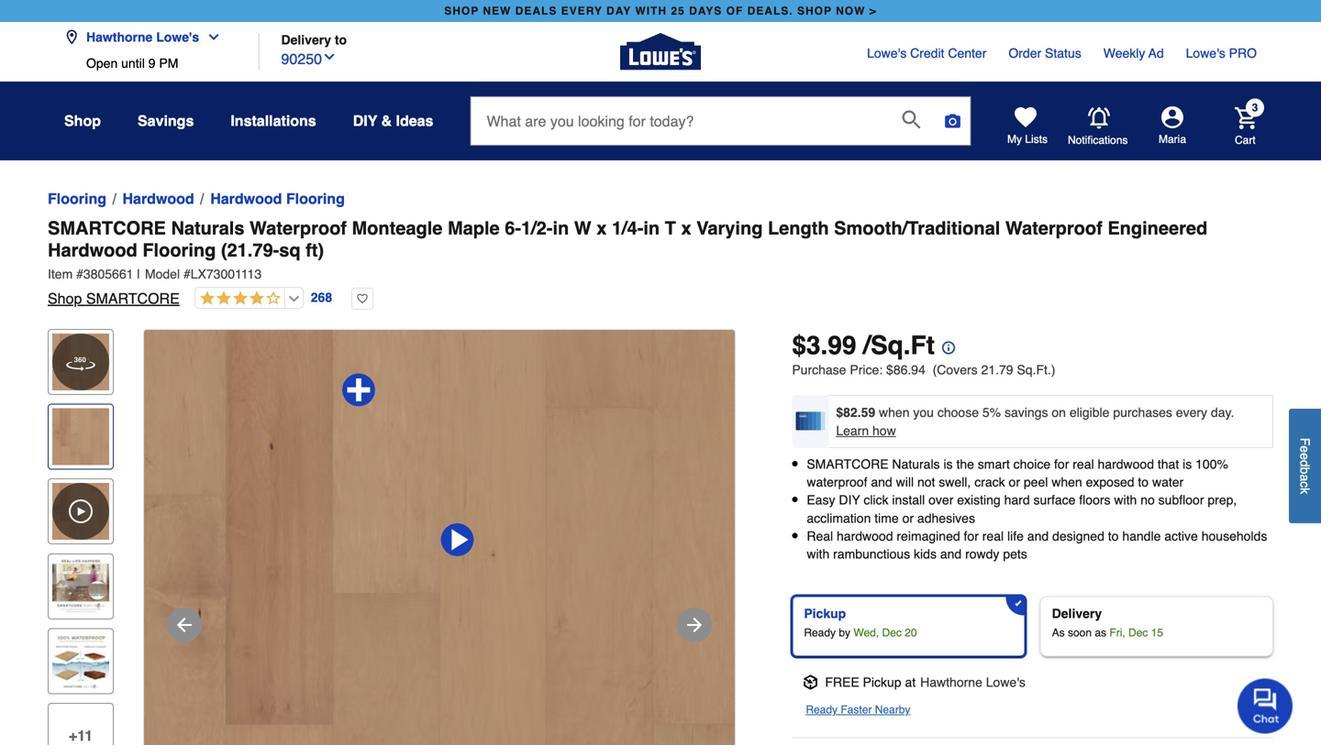 Task type: describe. For each thing, give the bounding box(es) containing it.
reimagined
[[897, 529, 960, 544]]

notifications
[[1068, 134, 1128, 147]]

lowe's home improvement lists image
[[1015, 106, 1037, 128]]

flooring link
[[48, 188, 106, 210]]

ready faster nearby button
[[806, 701, 910, 720]]

diy & ideas button
[[353, 105, 433, 138]]

chevron down image
[[199, 30, 221, 44]]

surface
[[1034, 493, 1076, 508]]

shop button
[[64, 105, 101, 138]]

no
[[1141, 493, 1155, 508]]

click
[[864, 493, 889, 508]]

arrow right image
[[684, 615, 706, 637]]

day
[[606, 5, 631, 17]]

0 vertical spatial or
[[1009, 475, 1020, 490]]

will
[[896, 475, 914, 490]]

hardwood for hardwood flooring
[[210, 190, 282, 207]]

hardwood flooring link
[[210, 188, 345, 210]]

diy & ideas
[[353, 112, 433, 129]]

ready inside button
[[806, 704, 838, 717]]

designed
[[1052, 529, 1105, 544]]

pickup ready by wed, dec 20
[[804, 607, 917, 640]]

open
[[86, 56, 118, 71]]

ideas
[[396, 112, 433, 129]]

weekly ad link
[[1103, 44, 1164, 62]]

0 horizontal spatial or
[[902, 511, 914, 526]]

2 # from the left
[[183, 267, 191, 282]]

1 vertical spatial with
[[807, 547, 830, 562]]

lists
[[1025, 133, 1048, 146]]

1 horizontal spatial hardwood
[[1098, 457, 1154, 472]]

1 shop from the left
[[444, 5, 479, 17]]

the
[[956, 457, 974, 472]]

maple
[[448, 218, 500, 239]]

hardwood inside smartcore naturals waterproof monteagle maple 6-1/2-in w x 1/4-in t x varying length smooth/traditional waterproof engineered hardwood flooring (21.79-sq ft) item # 3805661 | model # lx73001113
[[48, 240, 137, 261]]

21.79
[[981, 363, 1013, 378]]

lx73001113
[[191, 267, 262, 282]]

1 horizontal spatial real
[[1073, 457, 1094, 472]]

with
[[635, 5, 667, 17]]

chevron down image
[[322, 50, 337, 64]]

water
[[1152, 475, 1184, 490]]

1 e from the top
[[1298, 446, 1312, 453]]

naturals for waterproof
[[171, 218, 244, 239]]

smart
[[978, 457, 1010, 472]]

1/4-
[[612, 218, 643, 239]]

diy inside the smartcore naturals is the smart choice for real hardwood that is 100% waterproof and will not swell, crack or peel when exposed to water easy diy click install over existing hard surface floors with no subfloor prep, acclimation time or adhesives real hardwood reimagined for real life and designed to handle active households with rambunctious kids and rowdy pets
[[839, 493, 860, 508]]

hardwood for hardwood
[[122, 190, 194, 207]]

+11
[[69, 728, 93, 745]]

Search Query text field
[[471, 97, 888, 145]]

monteagle
[[352, 218, 443, 239]]

delivery for as
[[1052, 607, 1102, 622]]

deals.
[[747, 5, 793, 17]]

0 vertical spatial 3
[[1252, 101, 1258, 114]]

faster
[[841, 704, 872, 717]]

life
[[1007, 529, 1024, 544]]

my
[[1007, 133, 1022, 146]]

1 x from the left
[[597, 218, 607, 239]]

15
[[1151, 627, 1163, 640]]

installations button
[[231, 105, 316, 138]]

info image
[[935, 334, 955, 355]]

time
[[875, 511, 899, 526]]

1 vertical spatial hawthorne
[[920, 676, 982, 690]]

t
[[665, 218, 676, 239]]

2 waterproof from the left
[[1005, 218, 1103, 239]]

engineered
[[1108, 218, 1208, 239]]

option group containing pickup
[[785, 590, 1281, 665]]

chat invite button image
[[1238, 678, 1294, 734]]

0 horizontal spatial for
[[964, 529, 979, 544]]

2 e from the top
[[1298, 453, 1312, 460]]

smartcore for is
[[807, 457, 889, 472]]

rowdy
[[965, 547, 1000, 562]]

peel
[[1024, 475, 1048, 490]]

kids
[[914, 547, 937, 562]]

every
[[1176, 406, 1207, 420]]

c
[[1298, 482, 1312, 488]]

0 horizontal spatial 3
[[806, 331, 821, 361]]

learn how button
[[836, 422, 896, 440]]

savings button
[[138, 105, 194, 138]]

pm
[[159, 56, 178, 71]]

2 in from the left
[[643, 218, 660, 239]]

hawthorne lowe's button
[[64, 19, 229, 56]]

install
[[892, 493, 925, 508]]

1 waterproof from the left
[[250, 218, 347, 239]]

$86.94
[[886, 363, 926, 378]]

a
[[1298, 475, 1312, 482]]

day.
[[1211, 406, 1234, 420]]

households
[[1202, 529, 1267, 544]]

0 horizontal spatial hardwood
[[837, 529, 893, 544]]

pro
[[1229, 46, 1257, 61]]

20
[[905, 627, 917, 640]]

model
[[145, 267, 180, 282]]

ft)
[[306, 240, 324, 261]]

heart outline image
[[352, 288, 374, 310]]

diy inside button
[[353, 112, 377, 129]]

existing
[[957, 493, 1001, 508]]

90250 button
[[281, 46, 337, 70]]

smooth/traditional
[[834, 218, 1000, 239]]

search image
[[902, 110, 921, 129]]

days
[[689, 5, 722, 17]]

camera image
[[944, 112, 962, 130]]

hawthorne lowe's
[[86, 30, 199, 44]]

1 # from the left
[[76, 267, 83, 282]]

swell,
[[939, 475, 971, 490]]

as
[[1052, 627, 1065, 640]]

100%
[[1196, 457, 1228, 472]]

|
[[137, 267, 140, 282]]

0 vertical spatial with
[[1114, 493, 1137, 508]]

f
[[1298, 438, 1312, 446]]

on
[[1052, 406, 1066, 420]]

smartcore for waterproof
[[48, 218, 166, 239]]

ready inside pickup ready by wed, dec 20
[[804, 627, 836, 640]]

credit
[[910, 46, 944, 61]]

subfloor
[[1158, 493, 1204, 508]]

choose
[[938, 406, 979, 420]]

weekly
[[1103, 46, 1145, 61]]

status
[[1045, 46, 1081, 61]]

pickup image
[[803, 676, 818, 690]]

9
[[148, 56, 156, 71]]

open until 9 pm
[[86, 56, 178, 71]]

(21.79-
[[221, 240, 279, 261]]

1 vertical spatial real
[[982, 529, 1004, 544]]

ad
[[1149, 46, 1164, 61]]

not
[[917, 475, 935, 490]]

6-
[[505, 218, 521, 239]]

hardwood flooring
[[210, 190, 345, 207]]



Task type: locate. For each thing, give the bounding box(es) containing it.
dec left 15
[[1129, 627, 1148, 640]]

with down real at the right
[[807, 547, 830, 562]]

hardwood
[[122, 190, 194, 207], [210, 190, 282, 207], [48, 240, 137, 261]]

e up b
[[1298, 453, 1312, 460]]

until
[[121, 56, 145, 71]]

1 vertical spatial to
[[1138, 475, 1149, 490]]

ready down pickup image
[[806, 704, 838, 717]]

0 vertical spatial smartcore
[[48, 218, 166, 239]]

1 vertical spatial or
[[902, 511, 914, 526]]

2 is from the left
[[1183, 457, 1192, 472]]

1 horizontal spatial pickup
[[863, 676, 901, 690]]

or
[[1009, 475, 1020, 490], [902, 511, 914, 526]]

active
[[1165, 529, 1198, 544]]

2 vertical spatial smartcore
[[807, 457, 889, 472]]

smartcore down |
[[86, 290, 180, 307]]

location image
[[64, 30, 79, 44]]

at
[[905, 676, 916, 690]]

smartcore down the flooring link
[[48, 218, 166, 239]]

to left handle
[[1108, 529, 1119, 544]]

hardwood up model at left top
[[122, 190, 194, 207]]

dec inside pickup ready by wed, dec 20
[[882, 627, 902, 640]]

floors
[[1079, 493, 1111, 508]]

90250
[[281, 50, 322, 67]]

when
[[879, 406, 910, 420], [1052, 475, 1082, 490]]

3 up purchase
[[806, 331, 821, 361]]

99
[[828, 331, 856, 361]]

waterproof down lists
[[1005, 218, 1103, 239]]

flooring up item
[[48, 190, 106, 207]]

nearby
[[875, 704, 910, 717]]

b
[[1298, 467, 1312, 475]]

1 horizontal spatial x
[[681, 218, 691, 239]]

3805661
[[83, 267, 133, 282]]

dec inside delivery as soon as fri, dec 15
[[1129, 627, 1148, 640]]

0 horizontal spatial and
[[871, 475, 892, 490]]

shop down open
[[64, 112, 101, 129]]

25
[[671, 5, 685, 17]]

0 horizontal spatial diy
[[353, 112, 377, 129]]

wed,
[[854, 627, 879, 640]]

real up the rowdy
[[982, 529, 1004, 544]]

hawthorne up open until 9 pm
[[86, 30, 153, 44]]

is right that
[[1183, 457, 1192, 472]]

smartcore up waterproof
[[807, 457, 889, 472]]

naturals inside the smartcore naturals is the smart choice for real hardwood that is 100% waterproof and will not swell, crack or peel when exposed to water easy diy click install over existing hard surface floors with no subfloor prep, acclimation time or adhesives real hardwood reimagined for real life and designed to handle active households with rambunctious kids and rowdy pets
[[892, 457, 940, 472]]

is left the
[[944, 457, 953, 472]]

.
[[821, 331, 828, 361]]

hawthorne right the at
[[920, 676, 982, 690]]

3
[[1252, 101, 1258, 114], [806, 331, 821, 361]]

lowe's credit center link
[[867, 44, 987, 62]]

or up hard
[[1009, 475, 1020, 490]]

hardwood link
[[122, 188, 194, 210]]

shop left now
[[797, 5, 832, 17]]

$82.59 when you choose 5% savings on eligible purchases every day. learn how
[[836, 406, 1234, 439]]

0 horizontal spatial when
[[879, 406, 910, 420]]

1 horizontal spatial waterproof
[[1005, 218, 1103, 239]]

pickup inside pickup ready by wed, dec 20
[[804, 607, 846, 622]]

1 is from the left
[[944, 457, 953, 472]]

option group
[[785, 590, 1281, 665]]

in left t
[[643, 218, 660, 239]]

2 dec from the left
[[1129, 627, 1148, 640]]

0 vertical spatial delivery
[[281, 33, 331, 47]]

0 vertical spatial shop
[[64, 112, 101, 129]]

smartcore  #lx73001113 - thumbnail image
[[52, 409, 109, 466]]

smartcore inside smartcore naturals waterproof monteagle maple 6-1/2-in w x 1/4-in t x varying length smooth/traditional waterproof engineered hardwood flooring (21.79-sq ft) item # 3805661 | model # lx73001113
[[48, 218, 166, 239]]

diy up acclimation
[[839, 493, 860, 508]]

1 horizontal spatial for
[[1054, 457, 1069, 472]]

shop left new
[[444, 5, 479, 17]]

1 horizontal spatial and
[[940, 547, 962, 562]]

exposed
[[1086, 475, 1134, 490]]

ready
[[804, 627, 836, 640], [806, 704, 838, 717]]

when inside the smartcore naturals is the smart choice for real hardwood that is 100% waterproof and will not swell, crack or peel when exposed to water easy diy click install over existing hard surface floors with no subfloor prep, acclimation time or adhesives real hardwood reimagined for real life and designed to handle active households with rambunctious kids and rowdy pets
[[1052, 475, 1082, 490]]

$
[[792, 331, 806, 361]]

hardwood up rambunctious
[[837, 529, 893, 544]]

0 vertical spatial to
[[335, 33, 347, 47]]

to
[[335, 33, 347, 47], [1138, 475, 1149, 490], [1108, 529, 1119, 544]]

lowe's pro link
[[1186, 44, 1257, 62]]

0 horizontal spatial shop
[[444, 5, 479, 17]]

lowe's pro
[[1186, 46, 1257, 61]]

waterproof up sq at the top left of page
[[250, 218, 347, 239]]

naturals up (21.79-
[[171, 218, 244, 239]]

delivery up "soon" in the bottom of the page
[[1052, 607, 1102, 622]]

1 vertical spatial and
[[1027, 529, 1049, 544]]

/
[[864, 331, 871, 361]]

1 horizontal spatial with
[[1114, 493, 1137, 508]]

hawthorne inside button
[[86, 30, 153, 44]]

0 horizontal spatial delivery
[[281, 33, 331, 47]]

5%
[[983, 406, 1001, 420]]

smartcore  #lx73001113 image
[[144, 330, 735, 746]]

0 horizontal spatial real
[[982, 529, 1004, 544]]

flooring up model at left top
[[143, 240, 216, 261]]

1 vertical spatial 3
[[806, 331, 821, 361]]

1 horizontal spatial flooring
[[143, 240, 216, 261]]

1 horizontal spatial when
[[1052, 475, 1082, 490]]

2 horizontal spatial and
[[1027, 529, 1049, 544]]

eligible
[[1070, 406, 1110, 420]]

1 vertical spatial naturals
[[892, 457, 940, 472]]

smartcore  #lx73001113 - thumbnail3 image
[[52, 633, 109, 690]]

d
[[1298, 460, 1312, 467]]

shop for shop
[[64, 112, 101, 129]]

hardwood up 3805661
[[48, 240, 137, 261]]

# right model at left top
[[183, 267, 191, 282]]

0 horizontal spatial dec
[[882, 627, 902, 640]]

1 horizontal spatial naturals
[[892, 457, 940, 472]]

1 horizontal spatial in
[[643, 218, 660, 239]]

when up "surface"
[[1052, 475, 1082, 490]]

pickup up 'by' in the bottom of the page
[[804, 607, 846, 622]]

0 horizontal spatial with
[[807, 547, 830, 562]]

w
[[574, 218, 591, 239]]

length
[[768, 218, 829, 239]]

when inside $82.59 when you choose 5% savings on eligible purchases every day. learn how
[[879, 406, 910, 420]]

x right t
[[681, 218, 691, 239]]

weekly ad
[[1103, 46, 1164, 61]]

3 up cart
[[1252, 101, 1258, 114]]

naturals inside smartcore naturals waterproof monteagle maple 6-1/2-in w x 1/4-in t x varying length smooth/traditional waterproof engineered hardwood flooring (21.79-sq ft) item # 3805661 | model # lx73001113
[[171, 218, 244, 239]]

1 horizontal spatial hawthorne
[[920, 676, 982, 690]]

0 vertical spatial hardwood
[[1098, 457, 1154, 472]]

0 horizontal spatial is
[[944, 457, 953, 472]]

savings
[[1005, 406, 1048, 420]]

as
[[1095, 627, 1107, 640]]

savings
[[138, 112, 194, 129]]

delivery inside delivery as soon as fri, dec 15
[[1052, 607, 1102, 622]]

maria button
[[1128, 106, 1217, 147]]

2 x from the left
[[681, 218, 691, 239]]

pickup left the at
[[863, 676, 901, 690]]

$ 3 . 99 / sq.ft
[[792, 331, 935, 361]]

x right w
[[597, 218, 607, 239]]

smartcore
[[48, 218, 166, 239], [86, 290, 180, 307], [807, 457, 889, 472]]

ready left 'by' in the bottom of the page
[[804, 627, 836, 640]]

0 horizontal spatial x
[[597, 218, 607, 239]]

hardwood up exposed
[[1098, 457, 1154, 472]]

1 horizontal spatial 3
[[1252, 101, 1258, 114]]

every
[[561, 5, 603, 17]]

choice
[[1014, 457, 1051, 472]]

flooring up ft)
[[286, 190, 345, 207]]

1 vertical spatial pickup
[[863, 676, 901, 690]]

item
[[48, 267, 73, 282]]

0 vertical spatial real
[[1073, 457, 1094, 472]]

2 vertical spatial to
[[1108, 529, 1119, 544]]

1 horizontal spatial delivery
[[1052, 607, 1102, 622]]

and right 'life'
[[1027, 529, 1049, 544]]

dec left 20
[[882, 627, 902, 640]]

None search field
[[470, 96, 971, 161]]

naturals
[[171, 218, 244, 239], [892, 457, 940, 472]]

or down install at bottom right
[[902, 511, 914, 526]]

0 vertical spatial ready
[[804, 627, 836, 640]]

1 horizontal spatial dec
[[1129, 627, 1148, 640]]

0 horizontal spatial naturals
[[171, 218, 244, 239]]

learn
[[836, 424, 869, 439]]

3.8 stars image
[[195, 291, 281, 308]]

0 horizontal spatial waterproof
[[250, 218, 347, 239]]

1 vertical spatial when
[[1052, 475, 1082, 490]]

2 horizontal spatial flooring
[[286, 190, 345, 207]]

1 vertical spatial delivery
[[1052, 607, 1102, 622]]

flooring inside smartcore naturals waterproof monteagle maple 6-1/2-in w x 1/4-in t x varying length smooth/traditional waterproof engineered hardwood flooring (21.79-sq ft) item # 3805661 | model # lx73001113
[[143, 240, 216, 261]]

to up no
[[1138, 475, 1149, 490]]

delivery for to
[[281, 33, 331, 47]]

lowe's home improvement logo image
[[620, 11, 701, 92]]

1 vertical spatial smartcore
[[86, 290, 180, 307]]

0 vertical spatial diy
[[353, 112, 377, 129]]

varying
[[696, 218, 763, 239]]

0 vertical spatial when
[[879, 406, 910, 420]]

shop new deals every day with 25 days of deals. shop now >
[[444, 5, 877, 17]]

1 horizontal spatial shop
[[797, 5, 832, 17]]

of
[[726, 5, 743, 17]]

0 vertical spatial pickup
[[804, 607, 846, 622]]

0 horizontal spatial to
[[335, 33, 347, 47]]

purchase price: $86.94 (covers 21.79 sq.ft. )
[[792, 363, 1056, 378]]

hardwood up (21.79-
[[210, 190, 282, 207]]

shop for shop smartcore
[[48, 290, 82, 307]]

0 vertical spatial hawthorne
[[86, 30, 153, 44]]

k
[[1298, 488, 1312, 495]]

lowe's home improvement cart image
[[1235, 107, 1257, 129]]

handle
[[1122, 529, 1161, 544]]

shop down item
[[48, 290, 82, 307]]

1 dec from the left
[[882, 627, 902, 640]]

delivery up 90250
[[281, 33, 331, 47]]

acclimation
[[807, 511, 871, 526]]

0 horizontal spatial pickup
[[804, 607, 846, 622]]

1 horizontal spatial is
[[1183, 457, 1192, 472]]

smartcore naturals waterproof monteagle maple 6-1/2-in w x 1/4-in t x varying length smooth/traditional waterproof engineered hardwood flooring (21.79-sq ft) item # 3805661 | model # lx73001113
[[48, 218, 1208, 282]]

1 vertical spatial hardwood
[[837, 529, 893, 544]]

# right item
[[76, 267, 83, 282]]

2 vertical spatial and
[[940, 547, 962, 562]]

with
[[1114, 493, 1137, 508], [807, 547, 830, 562]]

smartcore  #lx73001113 - thumbnail2 image
[[52, 559, 109, 615]]

1 vertical spatial for
[[964, 529, 979, 544]]

prep,
[[1208, 493, 1237, 508]]

and up click
[[871, 475, 892, 490]]

0 horizontal spatial #
[[76, 267, 83, 282]]

diy left &
[[353, 112, 377, 129]]

real up exposed
[[1073, 457, 1094, 472]]

smartcore inside the smartcore naturals is the smart choice for real hardwood that is 100% waterproof and will not swell, crack or peel when exposed to water easy diy click install over existing hard surface floors with no subfloor prep, acclimation time or adhesives real hardwood reimagined for real life and designed to handle active households with rambunctious kids and rowdy pets
[[807, 457, 889, 472]]

flooring
[[48, 190, 106, 207], [286, 190, 345, 207], [143, 240, 216, 261]]

in left w
[[553, 218, 569, 239]]

#
[[76, 267, 83, 282], [183, 267, 191, 282]]

fri,
[[1110, 627, 1125, 640]]

e up d at the right bottom of page
[[1298, 446, 1312, 453]]

cart
[[1235, 134, 1256, 147]]

lowe's inside button
[[156, 30, 199, 44]]

when up how
[[879, 406, 910, 420]]

1 horizontal spatial diy
[[839, 493, 860, 508]]

1 in from the left
[[553, 218, 569, 239]]

0 vertical spatial for
[[1054, 457, 1069, 472]]

to up chevron down image
[[335, 33, 347, 47]]

0 horizontal spatial flooring
[[48, 190, 106, 207]]

1 vertical spatial shop
[[48, 290, 82, 307]]

shop
[[444, 5, 479, 17], [797, 5, 832, 17]]

lowe's home improvement notification center image
[[1088, 107, 1110, 129]]

for up the rowdy
[[964, 529, 979, 544]]

real
[[807, 529, 833, 544]]

naturals for is
[[892, 457, 940, 472]]

with left no
[[1114, 493, 1137, 508]]

)
[[1051, 363, 1056, 378]]

0 horizontal spatial in
[[553, 218, 569, 239]]

dec
[[882, 627, 902, 640], [1129, 627, 1148, 640]]

0 horizontal spatial hawthorne
[[86, 30, 153, 44]]

shop smartcore
[[48, 290, 180, 307]]

1 vertical spatial diy
[[839, 493, 860, 508]]

my lists
[[1007, 133, 1048, 146]]

purchases
[[1113, 406, 1172, 420]]

pickup
[[804, 607, 846, 622], [863, 676, 901, 690]]

for right choice
[[1054, 457, 1069, 472]]

hawthorne
[[86, 30, 153, 44], [920, 676, 982, 690]]

item number 3 8 0 5 6 6 1 and model number l x 7 3 0 0 1 1 1 3 element
[[48, 265, 1273, 283]]

delivery as soon as fri, dec 15
[[1052, 607, 1163, 640]]

1 horizontal spatial to
[[1108, 529, 1119, 544]]

2 horizontal spatial to
[[1138, 475, 1149, 490]]

naturals up not
[[892, 457, 940, 472]]

1 horizontal spatial or
[[1009, 475, 1020, 490]]

rambunctious
[[833, 547, 910, 562]]

over
[[929, 493, 954, 508]]

0 vertical spatial and
[[871, 475, 892, 490]]

1 horizontal spatial #
[[183, 267, 191, 282]]

2 shop from the left
[[797, 5, 832, 17]]

arrow left image
[[173, 615, 195, 637]]

1 vertical spatial ready
[[806, 704, 838, 717]]

and right kids
[[940, 547, 962, 562]]

0 vertical spatial naturals
[[171, 218, 244, 239]]



Task type: vqa. For each thing, say whether or not it's contained in the screenshot.
Appliances link
no



